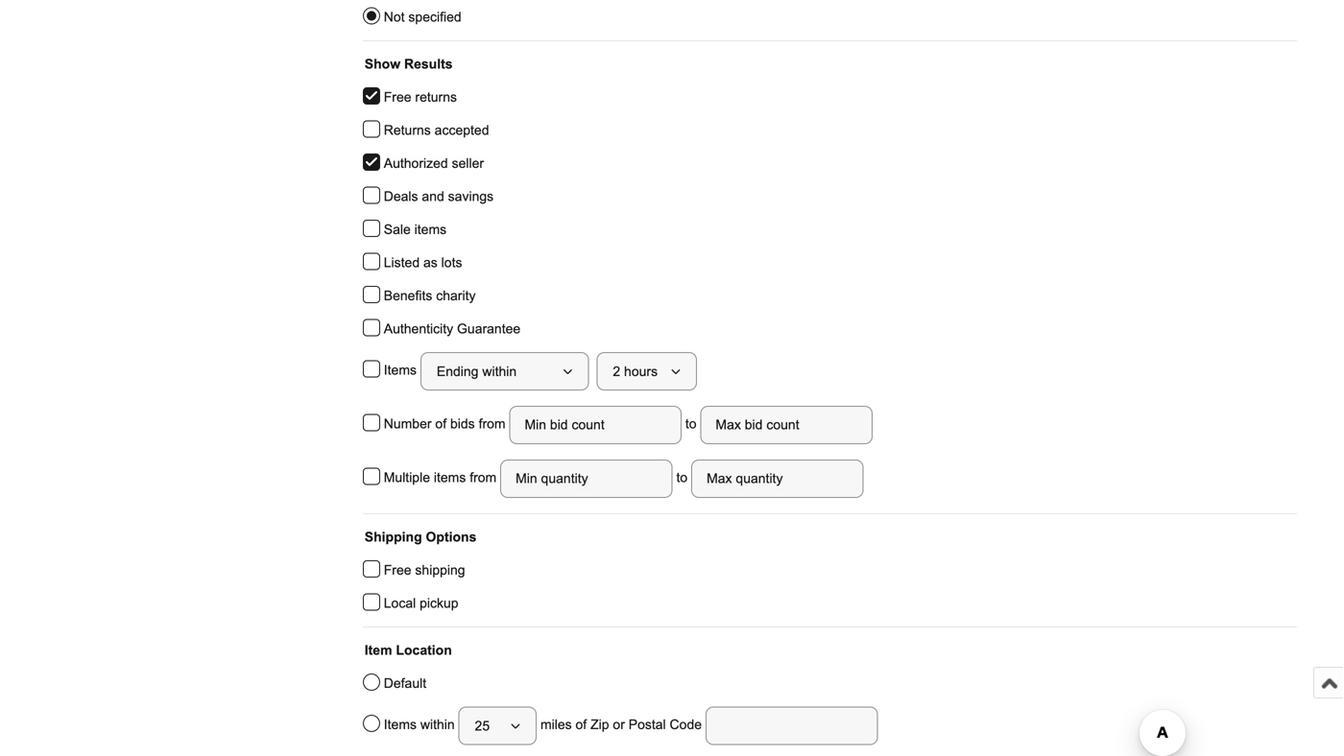 Task type: describe. For each thing, give the bounding box(es) containing it.
number of bids from
[[384, 417, 510, 432]]

returns
[[415, 90, 457, 105]]

authenticity
[[384, 322, 453, 337]]

multiple items from
[[384, 471, 501, 486]]

charity
[[436, 289, 476, 304]]

0 vertical spatial from
[[479, 417, 506, 432]]

to for multiple items from
[[673, 471, 692, 486]]

show results
[[365, 57, 453, 72]]

pickup
[[420, 596, 459, 611]]

1 vertical spatial from
[[470, 471, 497, 486]]

to for number of bids from
[[682, 417, 701, 432]]

returns accepted
[[384, 123, 489, 138]]

show
[[365, 57, 401, 72]]

benefits charity
[[384, 289, 476, 304]]

authenticity guarantee
[[384, 322, 521, 337]]

guarantee
[[457, 322, 521, 337]]

Enter maximum number of bids text field
[[701, 406, 873, 445]]

shipping options
[[365, 530, 477, 545]]

code
[[670, 718, 702, 733]]

specified
[[409, 10, 462, 24]]

results
[[404, 57, 453, 72]]

Enter Maximum Quantity text field
[[692, 460, 864, 499]]

items for multiple
[[434, 471, 466, 486]]

within
[[421, 718, 455, 733]]

items for items
[[384, 363, 421, 378]]

items within
[[384, 718, 459, 733]]

free for free returns
[[384, 90, 412, 105]]

location
[[396, 644, 452, 658]]

shipping
[[365, 530, 422, 545]]

as
[[424, 255, 438, 270]]

postal
[[629, 718, 666, 733]]

sale items
[[384, 222, 447, 237]]

sale
[[384, 222, 411, 237]]

bids
[[450, 417, 475, 432]]

options
[[426, 530, 477, 545]]

of for number
[[436, 417, 447, 432]]

not specified
[[384, 10, 462, 24]]

savings
[[448, 189, 494, 204]]



Task type: vqa. For each thing, say whether or not it's contained in the screenshot.
"1012B201"
no



Task type: locate. For each thing, give the bounding box(es) containing it.
item
[[365, 644, 392, 658]]

benefits
[[384, 289, 433, 304]]

1 items from the top
[[384, 363, 421, 378]]

deals and savings
[[384, 189, 494, 204]]

1 horizontal spatial of
[[576, 718, 587, 733]]

of left zip
[[576, 718, 587, 733]]

item location
[[365, 644, 452, 658]]

items right 'multiple'
[[434, 471, 466, 486]]

0 vertical spatial free
[[384, 90, 412, 105]]

accepted
[[435, 123, 489, 138]]

authorized seller
[[384, 156, 484, 171]]

0 vertical spatial of
[[436, 417, 447, 432]]

free returns
[[384, 90, 457, 105]]

of for miles
[[576, 718, 587, 733]]

to
[[682, 417, 701, 432], [673, 471, 692, 486]]

free up returns in the left top of the page
[[384, 90, 412, 105]]

free shipping
[[384, 563, 465, 578]]

1 free from the top
[[384, 90, 412, 105]]

miles
[[541, 718, 572, 733]]

free for free shipping
[[384, 563, 412, 578]]

1 vertical spatial items
[[384, 718, 417, 733]]

Enter minimum number of bids text field
[[510, 406, 682, 445]]

deals
[[384, 189, 418, 204]]

1 vertical spatial to
[[673, 471, 692, 486]]

of left 'bids'
[[436, 417, 447, 432]]

local pickup
[[384, 596, 459, 611]]

listed as lots
[[384, 255, 462, 270]]

items
[[384, 363, 421, 378], [384, 718, 417, 733]]

free up local
[[384, 563, 412, 578]]

items left within
[[384, 718, 417, 733]]

or
[[613, 718, 625, 733]]

shipping
[[415, 563, 465, 578]]

items
[[415, 222, 447, 237], [434, 471, 466, 486]]

lots
[[442, 255, 462, 270]]

2 free from the top
[[384, 563, 412, 578]]

0 horizontal spatial of
[[436, 417, 447, 432]]

free
[[384, 90, 412, 105], [384, 563, 412, 578]]

items for sale
[[415, 222, 447, 237]]

0 vertical spatial items
[[384, 363, 421, 378]]

0 vertical spatial items
[[415, 222, 447, 237]]

from right 'bids'
[[479, 417, 506, 432]]

Enter minimum quantity text field
[[501, 460, 673, 499]]

1 vertical spatial of
[[576, 718, 587, 733]]

0 vertical spatial to
[[682, 417, 701, 432]]

seller
[[452, 156, 484, 171]]

listed
[[384, 255, 420, 270]]

not
[[384, 10, 405, 24]]

local
[[384, 596, 416, 611]]

miles of zip or postal code
[[537, 718, 706, 733]]

items down authenticity
[[384, 363, 421, 378]]

returns
[[384, 123, 431, 138]]

from
[[479, 417, 506, 432], [470, 471, 497, 486]]

2 items from the top
[[384, 718, 417, 733]]

zip
[[591, 718, 609, 733]]

default
[[384, 677, 427, 692]]

multiple
[[384, 471, 430, 486]]

Zip or Postal Code text field
[[706, 707, 878, 746]]

from down 'bids'
[[470, 471, 497, 486]]

1 vertical spatial free
[[384, 563, 412, 578]]

number
[[384, 417, 432, 432]]

items up as at left top
[[415, 222, 447, 237]]

and
[[422, 189, 445, 204]]

authorized
[[384, 156, 448, 171]]

of
[[436, 417, 447, 432], [576, 718, 587, 733]]

items for items within
[[384, 718, 417, 733]]

1 vertical spatial items
[[434, 471, 466, 486]]



